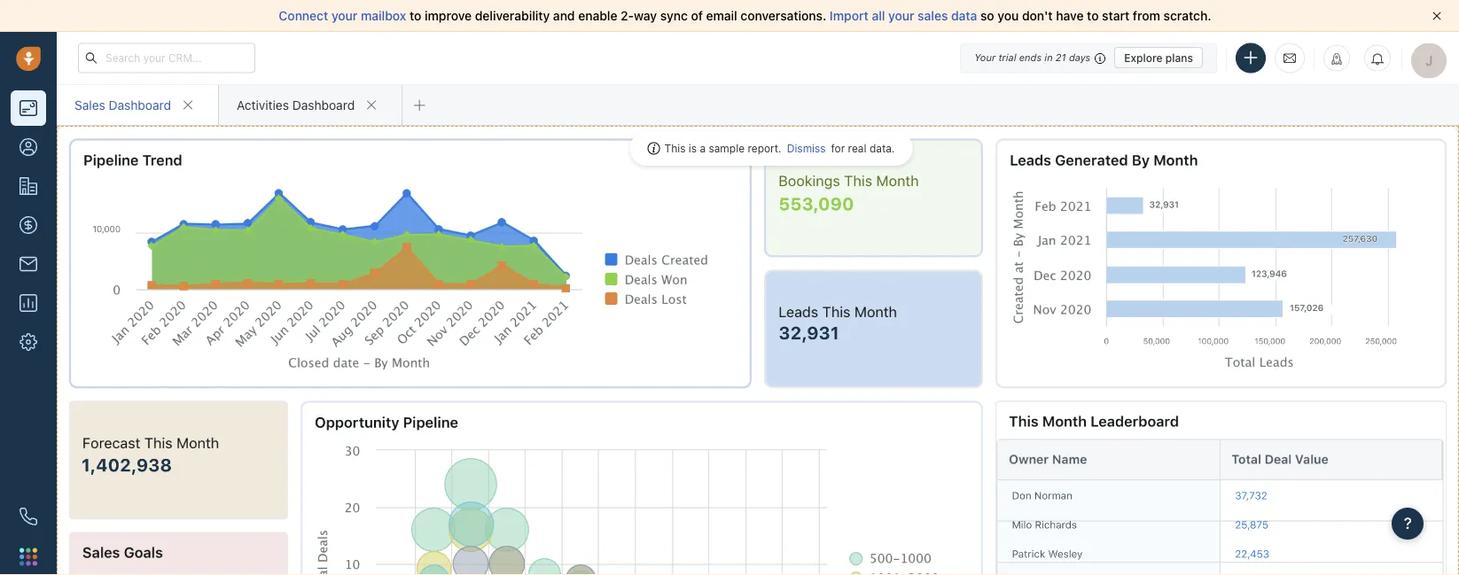 Task type: describe. For each thing, give the bounding box(es) containing it.
real
[[848, 142, 867, 155]]

import
[[830, 8, 869, 23]]

plans
[[1166, 51, 1193, 64]]

sample
[[709, 142, 745, 155]]

explore
[[1124, 51, 1163, 64]]

phone element
[[11, 499, 46, 535]]

dashboard for sales dashboard
[[109, 98, 171, 112]]

this is a sample report. dismiss for real data.
[[665, 142, 895, 155]]

you
[[998, 8, 1019, 23]]

all
[[872, 8, 885, 23]]

email
[[706, 8, 737, 23]]

so
[[981, 8, 994, 23]]

your
[[974, 52, 996, 63]]

data
[[951, 8, 977, 23]]

this
[[665, 142, 686, 155]]

ends
[[1019, 52, 1042, 63]]

scratch.
[[1164, 8, 1212, 23]]

dashboard for activities dashboard
[[292, 98, 355, 112]]

have
[[1056, 8, 1084, 23]]

is
[[689, 142, 697, 155]]

conversations.
[[741, 8, 826, 23]]

connect your mailbox to improve deliverability and enable 2-way sync of email conversations. import all your sales data so you don't have to start from scratch.
[[279, 8, 1212, 23]]

dismiss
[[787, 142, 826, 155]]

2-
[[621, 8, 634, 23]]

import all your sales data link
[[830, 8, 981, 23]]

2 to from the left
[[1087, 8, 1099, 23]]

sales
[[74, 98, 105, 112]]

sales dashboard
[[74, 98, 171, 112]]

and
[[553, 8, 575, 23]]

trial
[[999, 52, 1016, 63]]

what's new image
[[1331, 53, 1343, 65]]

close image
[[1433, 12, 1442, 20]]

from
[[1133, 8, 1160, 23]]

21
[[1056, 52, 1066, 63]]

way
[[634, 8, 657, 23]]

in
[[1045, 52, 1053, 63]]



Task type: locate. For each thing, give the bounding box(es) containing it.
to right the mailbox
[[410, 8, 421, 23]]

your right all
[[888, 8, 914, 23]]

1 horizontal spatial to
[[1087, 8, 1099, 23]]

a
[[700, 142, 706, 155]]

connect your mailbox link
[[279, 8, 410, 23]]

dismiss button
[[782, 140, 831, 157]]

for
[[831, 142, 845, 155]]

1 horizontal spatial dashboard
[[292, 98, 355, 112]]

connect
[[279, 8, 328, 23]]

data.
[[870, 142, 895, 155]]

1 to from the left
[[410, 8, 421, 23]]

dashboard right activities
[[292, 98, 355, 112]]

sync
[[660, 8, 688, 23]]

0 horizontal spatial to
[[410, 8, 421, 23]]

Search your CRM... text field
[[78, 43, 255, 73]]

activities dashboard
[[237, 98, 355, 112]]

don't
[[1022, 8, 1053, 23]]

2 dashboard from the left
[[292, 98, 355, 112]]

activities
[[237, 98, 289, 112]]

2 your from the left
[[888, 8, 914, 23]]

improve
[[425, 8, 472, 23]]

explore plans
[[1124, 51, 1193, 64]]

to left start
[[1087, 8, 1099, 23]]

deliverability
[[475, 8, 550, 23]]

your
[[332, 8, 358, 23], [888, 8, 914, 23]]

freshworks switcher image
[[20, 548, 37, 566]]

days
[[1069, 52, 1091, 63]]

dashboard
[[109, 98, 171, 112], [292, 98, 355, 112]]

of
[[691, 8, 703, 23]]

1 horizontal spatial your
[[888, 8, 914, 23]]

1 dashboard from the left
[[109, 98, 171, 112]]

dashboard right sales
[[109, 98, 171, 112]]

enable
[[578, 8, 617, 23]]

sales
[[918, 8, 948, 23]]

0 horizontal spatial dashboard
[[109, 98, 171, 112]]

1 your from the left
[[332, 8, 358, 23]]

explore plans link
[[1115, 47, 1203, 68]]

send email image
[[1284, 51, 1296, 65]]

start
[[1102, 8, 1130, 23]]

phone image
[[20, 508, 37, 526]]

0 horizontal spatial your
[[332, 8, 358, 23]]

your trial ends in 21 days
[[974, 52, 1091, 63]]

your left the mailbox
[[332, 8, 358, 23]]

report.
[[748, 142, 782, 155]]

mailbox
[[361, 8, 406, 23]]

to
[[410, 8, 421, 23], [1087, 8, 1099, 23]]



Task type: vqa. For each thing, say whether or not it's contained in the screenshot.
the "plans"
yes



